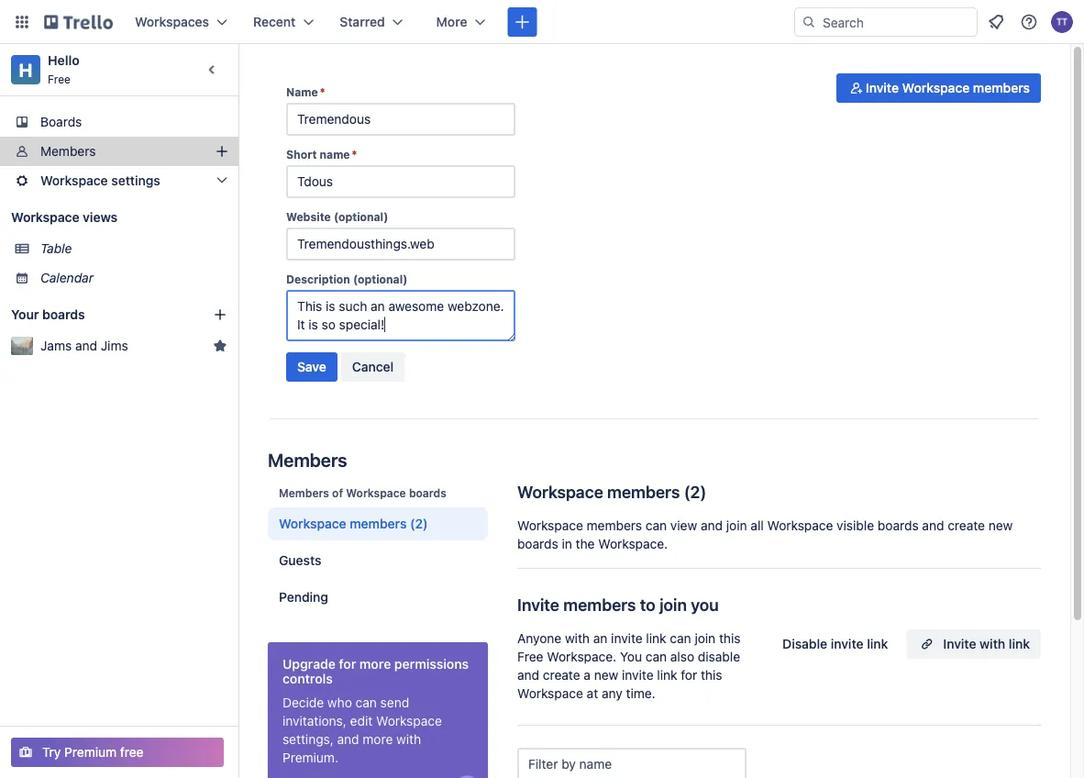 Task type: locate. For each thing, give the bounding box(es) containing it.
workspaces
[[135, 14, 209, 29]]

1 vertical spatial *
[[352, 148, 357, 161]]

more down edit
[[363, 732, 393, 747]]

None text field
[[286, 228, 516, 261]]

link inside "button"
[[868, 637, 889, 652]]

1 vertical spatial this
[[701, 668, 723, 683]]

1 horizontal spatial *
[[352, 148, 357, 161]]

0 horizontal spatial join
[[660, 595, 687, 614]]

1 horizontal spatial join
[[695, 631, 716, 646]]

more up send
[[360, 657, 391, 672]]

2 vertical spatial invite
[[944, 637, 977, 652]]

name *
[[286, 85, 325, 98]]

0 vertical spatial free
[[48, 73, 71, 85]]

can inside upgrade for more permissions controls decide who can send invitations, edit workspace settings, and more with premium.
[[356, 695, 377, 710]]

2 vertical spatial join
[[695, 631, 716, 646]]

free down hello
[[48, 73, 71, 85]]

workspace inside upgrade for more permissions controls decide who can send invitations, edit workspace settings, and more with premium.
[[376, 714, 442, 729]]

2 horizontal spatial with
[[980, 637, 1006, 652]]

1 horizontal spatial invite
[[866, 80, 899, 95]]

recent
[[253, 14, 296, 29]]

short
[[286, 148, 317, 161]]

1 vertical spatial create
[[543, 668, 581, 683]]

starred
[[340, 14, 385, 29]]

0 vertical spatial new
[[989, 518, 1014, 533]]

members
[[40, 144, 96, 159], [268, 449, 347, 470], [279, 486, 329, 499]]

with for anyone
[[565, 631, 590, 646]]

invite inside invite workspace members button
[[866, 80, 899, 95]]

can right "you"
[[646, 649, 667, 665]]

link
[[647, 631, 667, 646], [868, 637, 889, 652], [1010, 637, 1031, 652], [657, 668, 678, 683]]

0 horizontal spatial for
[[339, 657, 356, 672]]

workspace settings button
[[0, 166, 239, 195]]

create
[[948, 518, 986, 533], [543, 668, 581, 683]]

sm image
[[848, 79, 866, 97]]

and down edit
[[337, 732, 359, 747]]

0 vertical spatial join
[[727, 518, 748, 533]]

members up the
[[587, 518, 643, 533]]

jams
[[40, 338, 72, 353]]

organizationdetailform element
[[286, 84, 516, 389]]

and right visible
[[923, 518, 945, 533]]

decide
[[283, 695, 324, 710]]

boards link
[[0, 107, 239, 137]]

can
[[646, 518, 667, 533], [670, 631, 692, 646], [646, 649, 667, 665], [356, 695, 377, 710]]

boards up the jams
[[42, 307, 85, 322]]

disable invite link button
[[772, 630, 900, 659]]

invite
[[611, 631, 643, 646], [831, 637, 864, 652], [622, 668, 654, 683]]

join up disable
[[695, 631, 716, 646]]

more
[[360, 657, 391, 672], [363, 732, 393, 747]]

of
[[332, 486, 343, 499]]

0 vertical spatial create
[[948, 518, 986, 533]]

view
[[671, 518, 698, 533]]

2 horizontal spatial join
[[727, 518, 748, 533]]

(optional) up this is such an awesome webzone. it is so special! text field
[[353, 273, 408, 285]]

free inside anyone with an invite link can join this free workspace. you can also disable and create a new invite link for this workspace at any time.
[[518, 649, 544, 665]]

save
[[297, 359, 327, 374]]

0 vertical spatial *
[[320, 85, 325, 98]]

and inside anyone with an invite link can join this free workspace. you can also disable and create a new invite link for this workspace at any time.
[[518, 668, 540, 683]]

1 vertical spatial new
[[595, 668, 619, 683]]

members down 0 notifications image
[[974, 80, 1031, 95]]

create board or workspace image
[[514, 13, 532, 31]]

* right "name"
[[320, 85, 325, 98]]

invite up "you"
[[611, 631, 643, 646]]

recent button
[[242, 7, 325, 37]]

guests
[[279, 553, 322, 568]]

name
[[320, 148, 350, 161]]

hello link
[[48, 53, 79, 68]]

workspace members up the
[[518, 482, 680, 502]]

2 horizontal spatial invite
[[944, 637, 977, 652]]

and left jims
[[75, 338, 97, 353]]

workspace. right the
[[599, 536, 668, 552]]

1 vertical spatial free
[[518, 649, 544, 665]]

invite up "time."
[[622, 668, 654, 683]]

can inside workspace members can view and join all workspace visible boards and create new boards in the workspace.
[[646, 518, 667, 533]]

1 horizontal spatial free
[[518, 649, 544, 665]]

1 vertical spatial workspace.
[[547, 649, 617, 665]]

this up disable
[[720, 631, 741, 646]]

1 vertical spatial workspace members
[[279, 516, 407, 531]]

calendar link
[[40, 269, 228, 287]]

invite inside invite with link button
[[944, 637, 977, 652]]

members up of
[[268, 449, 347, 470]]

0 horizontal spatial with
[[397, 732, 421, 747]]

this
[[720, 631, 741, 646], [701, 668, 723, 683]]

*
[[320, 85, 325, 98], [352, 148, 357, 161]]

1 horizontal spatial new
[[989, 518, 1014, 533]]

0 horizontal spatial *
[[320, 85, 325, 98]]

* right name
[[352, 148, 357, 161]]

with
[[565, 631, 590, 646], [980, 637, 1006, 652], [397, 732, 421, 747]]

search image
[[802, 15, 817, 29]]

1 vertical spatial more
[[363, 732, 393, 747]]

(optional)
[[334, 210, 389, 223], [353, 273, 408, 285]]

1 horizontal spatial for
[[681, 668, 698, 683]]

1 horizontal spatial with
[[565, 631, 590, 646]]

can up edit
[[356, 695, 377, 710]]

join
[[727, 518, 748, 533], [660, 595, 687, 614], [695, 631, 716, 646]]

workspace members down of
[[279, 516, 407, 531]]

try premium free
[[42, 745, 144, 760]]

free down anyone
[[518, 649, 544, 665]]

0 vertical spatial workspace members
[[518, 482, 680, 502]]

try premium free button
[[11, 738, 224, 767]]

1 horizontal spatial create
[[948, 518, 986, 533]]

workspace
[[903, 80, 970, 95], [40, 173, 108, 188], [11, 210, 79, 225], [518, 482, 604, 502], [346, 486, 406, 499], [279, 516, 347, 531], [518, 518, 584, 533], [768, 518, 834, 533], [518, 686, 584, 701], [376, 714, 442, 729]]

table
[[40, 241, 72, 256]]

(optional) right website
[[334, 210, 389, 223]]

for right upgrade
[[339, 657, 356, 672]]

join left all
[[727, 518, 748, 533]]

for down the also
[[681, 668, 698, 683]]

members down boards
[[40, 144, 96, 159]]

website
[[286, 210, 331, 223]]

hello free
[[48, 53, 79, 85]]

members link
[[0, 137, 239, 166]]

visible
[[837, 518, 875, 533]]

with inside button
[[980, 637, 1006, 652]]

starred button
[[329, 7, 415, 37]]

and down anyone
[[518, 668, 540, 683]]

members inside invite workspace members button
[[974, 80, 1031, 95]]

can left the view on the bottom right
[[646, 518, 667, 533]]

invite right disable
[[831, 637, 864, 652]]

0 vertical spatial workspace.
[[599, 536, 668, 552]]

jims
[[101, 338, 128, 353]]

1 horizontal spatial workspace members
[[518, 482, 680, 502]]

0 horizontal spatial free
[[48, 73, 71, 85]]

0 horizontal spatial workspace members
[[279, 516, 407, 531]]

h
[[19, 59, 33, 80]]

0 horizontal spatial invite
[[518, 595, 560, 614]]

0 notifications image
[[986, 11, 1008, 33]]

open information menu image
[[1021, 13, 1039, 31]]

with inside anyone with an invite link can join this free workspace. you can also disable and create a new invite link for this workspace at any time.
[[565, 631, 590, 646]]

you
[[691, 595, 719, 614]]

2 vertical spatial members
[[279, 486, 329, 499]]

members
[[974, 80, 1031, 95], [608, 482, 680, 502], [350, 516, 407, 531], [587, 518, 643, 533], [564, 595, 637, 614]]

cancel button
[[341, 352, 405, 382]]

create inside anyone with an invite link can join this free workspace. you can also disable and create a new invite link for this workspace at any time.
[[543, 668, 581, 683]]

and
[[75, 338, 97, 353], [701, 518, 723, 533], [923, 518, 945, 533], [518, 668, 540, 683], [337, 732, 359, 747]]

workspace.
[[599, 536, 668, 552], [547, 649, 617, 665]]

1 vertical spatial join
[[660, 595, 687, 614]]

free
[[48, 73, 71, 85], [518, 649, 544, 665]]

Search field
[[817, 8, 977, 36]]

members up an
[[564, 595, 637, 614]]

1 vertical spatial (optional)
[[353, 273, 408, 285]]

None text field
[[286, 103, 516, 136], [286, 165, 516, 198], [286, 103, 516, 136], [286, 165, 516, 198]]

can up the also
[[670, 631, 692, 646]]

new
[[989, 518, 1014, 533], [595, 668, 619, 683]]

0 vertical spatial this
[[720, 631, 741, 646]]

0 horizontal spatial create
[[543, 668, 581, 683]]

boards
[[42, 307, 85, 322], [409, 486, 447, 499], [878, 518, 919, 533], [518, 536, 559, 552]]

settings,
[[283, 732, 334, 747]]

hello
[[48, 53, 79, 68]]

members left of
[[279, 486, 329, 499]]

1 vertical spatial invite
[[518, 595, 560, 614]]

link inside button
[[1010, 637, 1031, 652]]

0 vertical spatial (optional)
[[334, 210, 389, 223]]

for
[[339, 657, 356, 672], [681, 668, 698, 683]]

0 vertical spatial invite
[[866, 80, 899, 95]]

members left the (
[[608, 482, 680, 502]]

this down disable
[[701, 668, 723, 683]]

0 horizontal spatial new
[[595, 668, 619, 683]]

boards up (2) on the left of page
[[409, 486, 447, 499]]

workspace. up a
[[547, 649, 617, 665]]

your
[[11, 307, 39, 322]]

join right to
[[660, 595, 687, 614]]

new inside workspace members can view and join all workspace visible boards and create new boards in the workspace.
[[989, 518, 1014, 533]]



Task type: vqa. For each thing, say whether or not it's contained in the screenshot.
AND inside upgrade for more permissions controls decide who can send invitations, edit workspace settings, and more with premium.
yes



Task type: describe. For each thing, give the bounding box(es) containing it.
controls
[[283, 671, 333, 687]]

pending
[[279, 590, 329, 605]]

jams and jims
[[40, 338, 128, 353]]

description (optional)
[[286, 273, 408, 285]]

workspace. inside anyone with an invite link can join this free workspace. you can also disable and create a new invite link for this workspace at any time.
[[547, 649, 617, 665]]

to
[[640, 595, 656, 614]]

( 2 )
[[684, 482, 707, 502]]

your boards
[[11, 307, 85, 322]]

workspace inside anyone with an invite link can join this free workspace. you can also disable and create a new invite link for this workspace at any time.
[[518, 686, 584, 701]]

join inside anyone with an invite link can join this free workspace. you can also disable and create a new invite link for this workspace at any time.
[[695, 631, 716, 646]]

website (optional)
[[286, 210, 389, 223]]

(2)
[[410, 516, 428, 531]]

workspace views
[[11, 210, 118, 225]]

invite inside "button"
[[831, 637, 864, 652]]

calendar
[[40, 270, 94, 285]]

all
[[751, 518, 764, 533]]

who
[[328, 695, 352, 710]]

save button
[[286, 352, 338, 382]]

disable
[[698, 649, 741, 665]]

try
[[42, 745, 61, 760]]

workspace inside button
[[903, 80, 970, 95]]

guests link
[[268, 544, 488, 577]]

send
[[381, 695, 410, 710]]

you
[[620, 649, 642, 665]]

cancel
[[352, 359, 394, 374]]

)
[[701, 482, 707, 502]]

boards left in
[[518, 536, 559, 552]]

pending link
[[268, 581, 488, 614]]

for inside upgrade for more permissions controls decide who can send invitations, edit workspace settings, and more with premium.
[[339, 657, 356, 672]]

at
[[587, 686, 599, 701]]

add board image
[[213, 307, 228, 322]]

also
[[671, 649, 695, 665]]

join inside workspace members can view and join all workspace visible boards and create new boards in the workspace.
[[727, 518, 748, 533]]

invite members to join you
[[518, 595, 719, 614]]

members of workspace boards
[[279, 486, 447, 499]]

name
[[286, 85, 318, 98]]

short name *
[[286, 148, 357, 161]]

boards right visible
[[878, 518, 919, 533]]

starred icon image
[[213, 339, 228, 353]]

disable
[[783, 637, 828, 652]]

workspace inside dropdown button
[[40, 173, 108, 188]]

invite workspace members button
[[837, 73, 1042, 103]]

Filter by name text field
[[518, 748, 747, 778]]

in
[[562, 536, 573, 552]]

premium
[[64, 745, 117, 760]]

anyone
[[518, 631, 562, 646]]

jams and jims link
[[40, 337, 206, 355]]

an
[[594, 631, 608, 646]]

permissions
[[394, 657, 469, 672]]

1 vertical spatial members
[[268, 449, 347, 470]]

(optional) for description (optional)
[[353, 273, 408, 285]]

anyone with an invite link can join this free workspace. you can also disable and create a new invite link for this workspace at any time.
[[518, 631, 741, 701]]

with for invite
[[980, 637, 1006, 652]]

2
[[691, 482, 701, 502]]

0 vertical spatial members
[[40, 144, 96, 159]]

and inside upgrade for more permissions controls decide who can send invitations, edit workspace settings, and more with premium.
[[337, 732, 359, 747]]

invite for invite workspace members
[[866, 80, 899, 95]]

h link
[[11, 55, 40, 84]]

time.
[[626, 686, 656, 701]]

new inside anyone with an invite link can join this free workspace. you can also disable and create a new invite link for this workspace at any time.
[[595, 668, 619, 683]]

back to home image
[[44, 7, 113, 37]]

disable invite link
[[783, 637, 889, 652]]

workspace navigation collapse icon image
[[200, 57, 226, 83]]

invite for invite with link
[[944, 637, 977, 652]]

the
[[576, 536, 595, 552]]

with inside upgrade for more permissions controls decide who can send invitations, edit workspace settings, and more with premium.
[[397, 732, 421, 747]]

workspace settings
[[40, 173, 160, 188]]

your boards with 1 items element
[[11, 304, 185, 326]]

invite workspace members
[[866, 80, 1031, 95]]

more
[[437, 14, 468, 29]]

for inside anyone with an invite link can join this free workspace. you can also disable and create a new invite link for this workspace at any time.
[[681, 668, 698, 683]]

workspace. inside workspace members can view and join all workspace visible boards and create new boards in the workspace.
[[599, 536, 668, 552]]

(
[[684, 482, 691, 502]]

members inside workspace members can view and join all workspace visible boards and create new boards in the workspace.
[[587, 518, 643, 533]]

invite with link button
[[907, 630, 1042, 659]]

free inside 'hello free'
[[48, 73, 71, 85]]

upgrade
[[283, 657, 336, 672]]

(optional) for website (optional)
[[334, 210, 389, 223]]

create inside workspace members can view and join all workspace visible boards and create new boards in the workspace.
[[948, 518, 986, 533]]

free
[[120, 745, 144, 760]]

invite for invite members to join you
[[518, 595, 560, 614]]

table link
[[40, 240, 228, 258]]

a
[[584, 668, 591, 683]]

boards
[[40, 114, 82, 129]]

more button
[[426, 7, 497, 37]]

edit
[[350, 714, 373, 729]]

invite with link
[[944, 637, 1031, 652]]

views
[[83, 210, 118, 225]]

description
[[286, 273, 350, 285]]

workspaces button
[[124, 7, 239, 37]]

members down members of workspace boards in the bottom of the page
[[350, 516, 407, 531]]

0 vertical spatial more
[[360, 657, 391, 672]]

invitations,
[[283, 714, 347, 729]]

any
[[602, 686, 623, 701]]

settings
[[111, 173, 160, 188]]

workspace members can view and join all workspace visible boards and create new boards in the workspace.
[[518, 518, 1014, 552]]

This is such an awesome webzone. It is so special! text field
[[286, 290, 516, 341]]

upgrade for more permissions controls decide who can send invitations, edit workspace settings, and more with premium.
[[283, 657, 469, 765]]

terry turtle (terryturtle) image
[[1052, 11, 1074, 33]]

and right the view on the bottom right
[[701, 518, 723, 533]]

primary element
[[0, 0, 1085, 44]]

premium.
[[283, 750, 339, 765]]



